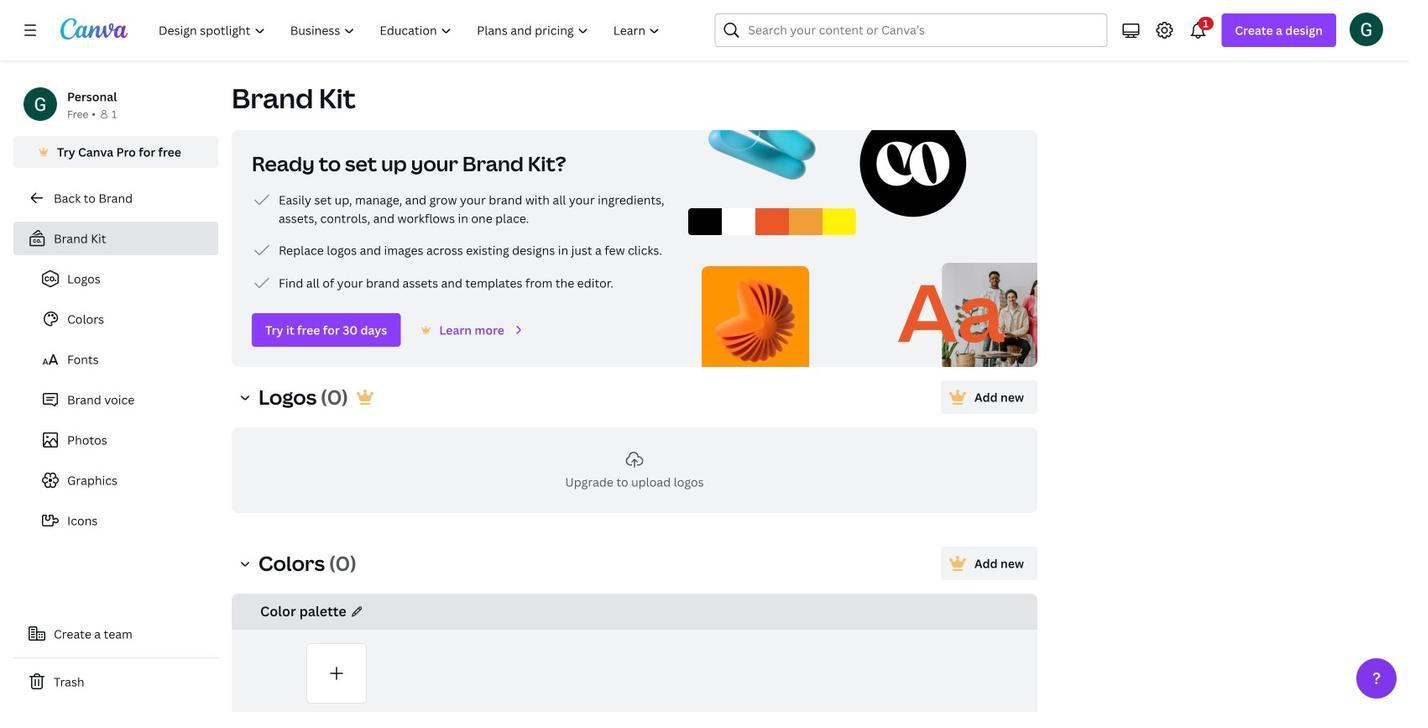 Task type: describe. For each thing, give the bounding box(es) containing it.
Search search field
[[749, 14, 1074, 46]]

top level navigation element
[[148, 13, 675, 47]]



Task type: vqa. For each thing, say whether or not it's contained in the screenshot.
Greg Robinson image
yes



Task type: locate. For each thing, give the bounding box(es) containing it.
None search field
[[715, 13, 1108, 47]]

1 horizontal spatial list
[[252, 190, 668, 293]]

greg robinson image
[[1350, 12, 1384, 46]]

list
[[252, 190, 668, 293], [13, 255, 218, 537]]

add a new color image
[[306, 643, 367, 704]]

0 horizontal spatial list
[[13, 255, 218, 537]]



